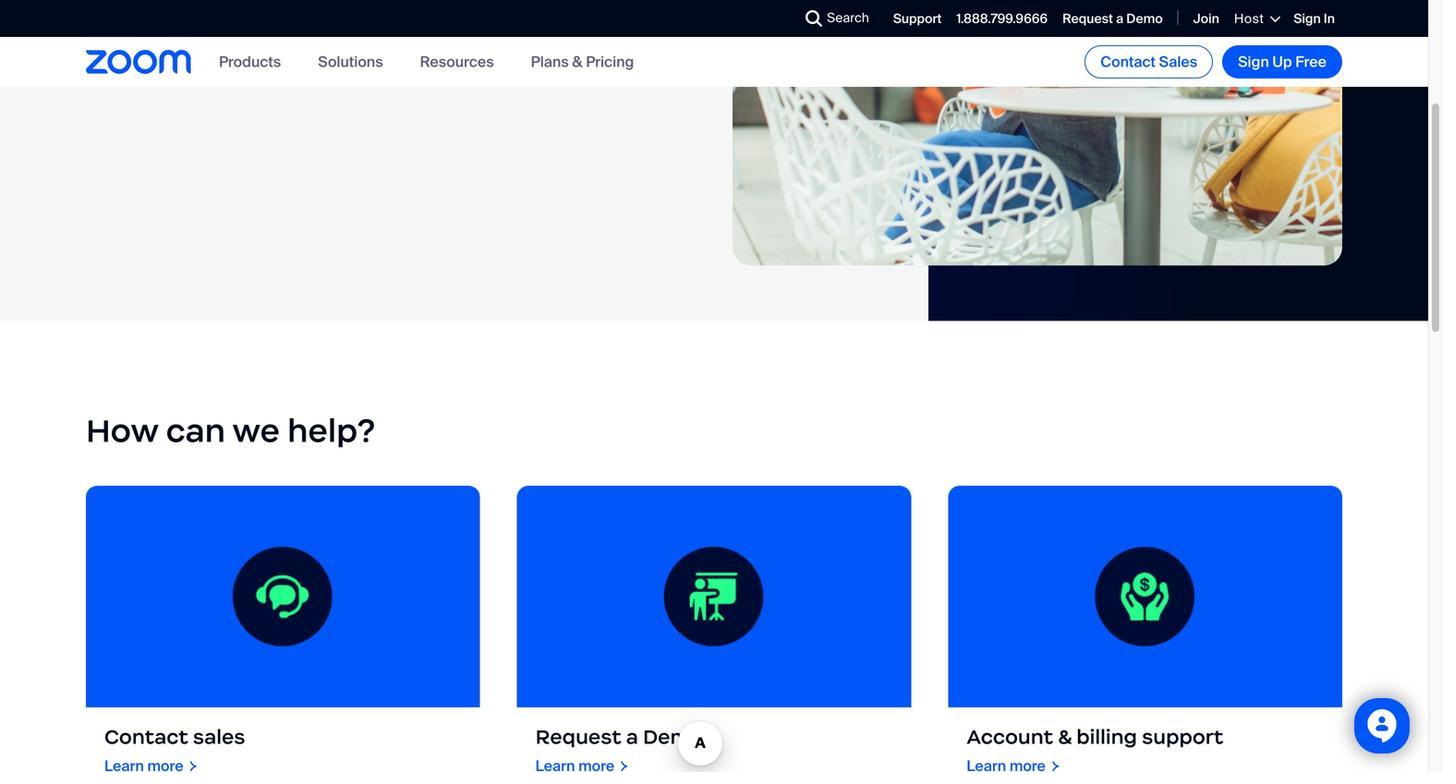Task type: vqa. For each thing, say whether or not it's contained in the screenshot.
what's
yes



Task type: describe. For each thing, give the bounding box(es) containing it.
on
[[365, 63, 387, 87]]

support
[[893, 10, 942, 27]]

plans & pricing link
[[531, 52, 634, 72]]

free
[[1296, 52, 1327, 72]]

resources
[[420, 52, 494, 72]]

1 vertical spatial request a demo link
[[517, 486, 911, 773]]

request a demo image
[[517, 486, 911, 708]]

partnerships.
[[86, 63, 198, 87]]

sign in link
[[1294, 10, 1335, 27]]

happy
[[198, 41, 250, 64]]

& for plans
[[572, 52, 583, 72]]

1.888.799.9666
[[957, 10, 1048, 27]]

contact sales image
[[86, 486, 480, 708]]

1.888.799.9666 link
[[957, 10, 1048, 27]]

know
[[258, 63, 303, 87]]

sign up free link
[[1223, 45, 1343, 79]]

join
[[1194, 10, 1220, 27]]

contact for contact sales
[[1101, 52, 1156, 72]]

contact sales
[[104, 725, 245, 750]]

1 horizontal spatial a
[[1116, 10, 1124, 27]]

1 horizontal spatial demo
[[1127, 10, 1163, 27]]

host
[[1234, 10, 1264, 27]]

contact for contact sales
[[104, 725, 188, 750]]

products button
[[219, 52, 281, 72]]

resources button
[[420, 52, 494, 72]]

and
[[326, 41, 358, 64]]

how can we help?
[[86, 411, 375, 451]]

account
[[967, 725, 1053, 750]]

0 vertical spatial request a demo
[[1063, 10, 1163, 27]]

support
[[1142, 725, 1224, 750]]

pricing
[[586, 52, 634, 72]]

sign for sign in
[[1294, 10, 1321, 27]]

contact sales link
[[1085, 45, 1213, 79]]

sign in
[[1294, 10, 1335, 27]]

how
[[86, 411, 158, 451]]

account & billing support image
[[948, 486, 1343, 708]]

we
[[232, 411, 280, 451]]

1 vertical spatial a
[[626, 725, 638, 750]]

solutions
[[318, 52, 383, 72]]

discuss
[[362, 41, 428, 64]]

join link
[[1194, 10, 1220, 27]]

mind!
[[432, 63, 479, 87]]

plans & pricing
[[531, 52, 634, 72]]

1 vertical spatial demo
[[643, 725, 703, 750]]

account & billing support link
[[948, 486, 1343, 773]]

in
[[1324, 10, 1335, 27]]

or
[[630, 41, 647, 64]]

1 horizontal spatial request a demo link
[[1063, 10, 1163, 27]]

sign up free
[[1238, 52, 1327, 72]]

us
[[234, 63, 254, 87]]



Task type: locate. For each thing, give the bounding box(es) containing it.
1 horizontal spatial contact
[[1101, 52, 1156, 72]]

listen
[[276, 41, 322, 64]]

support link
[[893, 10, 942, 27]]

to
[[255, 41, 271, 64]]

solutions button
[[318, 52, 383, 72]]

& left billing
[[1058, 725, 1072, 750]]

0 vertical spatial request
[[1063, 10, 1113, 27]]

0 horizontal spatial sign
[[1238, 52, 1269, 72]]

request a demo link
[[1063, 10, 1163, 27], [517, 486, 911, 773]]

0 vertical spatial demo
[[1127, 10, 1163, 27]]

1 horizontal spatial request a demo
[[1063, 10, 1163, 27]]

0 vertical spatial request a demo link
[[1063, 10, 1163, 27]]

products
[[219, 52, 281, 72]]

can
[[166, 411, 225, 451]]

let
[[202, 63, 229, 87]]

0 vertical spatial a
[[1116, 10, 1124, 27]]

1 vertical spatial request
[[536, 725, 622, 750]]

sales
[[193, 725, 245, 750]]

services,
[[550, 41, 625, 64]]

0 horizontal spatial demo
[[643, 725, 703, 750]]

1 vertical spatial contact
[[104, 725, 188, 750]]

plans
[[531, 52, 569, 72]]

sales
[[1159, 52, 1198, 72]]

0 horizontal spatial request a demo
[[536, 725, 703, 750]]

& right 'plans'
[[572, 52, 583, 72]]

0 vertical spatial sign
[[1294, 10, 1321, 27]]

we're always happy to listen and discuss our products, services, or partnerships. let us know what's on your mind!
[[86, 41, 647, 87]]

sign
[[1294, 10, 1321, 27], [1238, 52, 1269, 72]]

sign left in
[[1294, 10, 1321, 27]]

contact left sales on the left
[[104, 725, 188, 750]]

search image
[[806, 10, 823, 27], [806, 10, 823, 27]]

0 vertical spatial &
[[572, 52, 583, 72]]

demo
[[1127, 10, 1163, 27], [643, 725, 703, 750]]

1 vertical spatial &
[[1058, 725, 1072, 750]]

&
[[572, 52, 583, 72], [1058, 725, 1072, 750]]

products,
[[465, 41, 545, 64]]

up
[[1273, 52, 1292, 72]]

0 horizontal spatial a
[[626, 725, 638, 750]]

always
[[138, 41, 194, 64]]

contact sales link
[[86, 486, 480, 773]]

0 vertical spatial contact
[[1101, 52, 1156, 72]]

sign for sign up free
[[1238, 52, 1269, 72]]

account & billing support
[[967, 725, 1224, 750]]

1 vertical spatial sign
[[1238, 52, 1269, 72]]

& for account
[[1058, 725, 1072, 750]]

contact sales
[[1101, 52, 1198, 72]]

help?
[[288, 411, 375, 451]]

what's
[[307, 63, 361, 87]]

your
[[391, 63, 428, 87]]

host button
[[1234, 10, 1279, 27]]

billing
[[1077, 725, 1138, 750]]

1 vertical spatial request a demo
[[536, 725, 703, 750]]

contact
[[1101, 52, 1156, 72], [104, 725, 188, 750]]

search
[[827, 9, 869, 26]]

0 horizontal spatial request
[[536, 725, 622, 750]]

our
[[432, 41, 460, 64]]

sign left up
[[1238, 52, 1269, 72]]

zoom logo image
[[86, 50, 191, 74]]

0 horizontal spatial contact
[[104, 725, 188, 750]]

request a demo
[[1063, 10, 1163, 27], [536, 725, 703, 750]]

we're
[[86, 41, 133, 64]]

contact left sales
[[1101, 52, 1156, 72]]

request
[[1063, 10, 1113, 27], [536, 725, 622, 750]]

a
[[1116, 10, 1124, 27], [626, 725, 638, 750]]

1 horizontal spatial request
[[1063, 10, 1113, 27]]

0 horizontal spatial &
[[572, 52, 583, 72]]

0 horizontal spatial request a demo link
[[517, 486, 911, 773]]

1 horizontal spatial &
[[1058, 725, 1072, 750]]

1 horizontal spatial sign
[[1294, 10, 1321, 27]]



